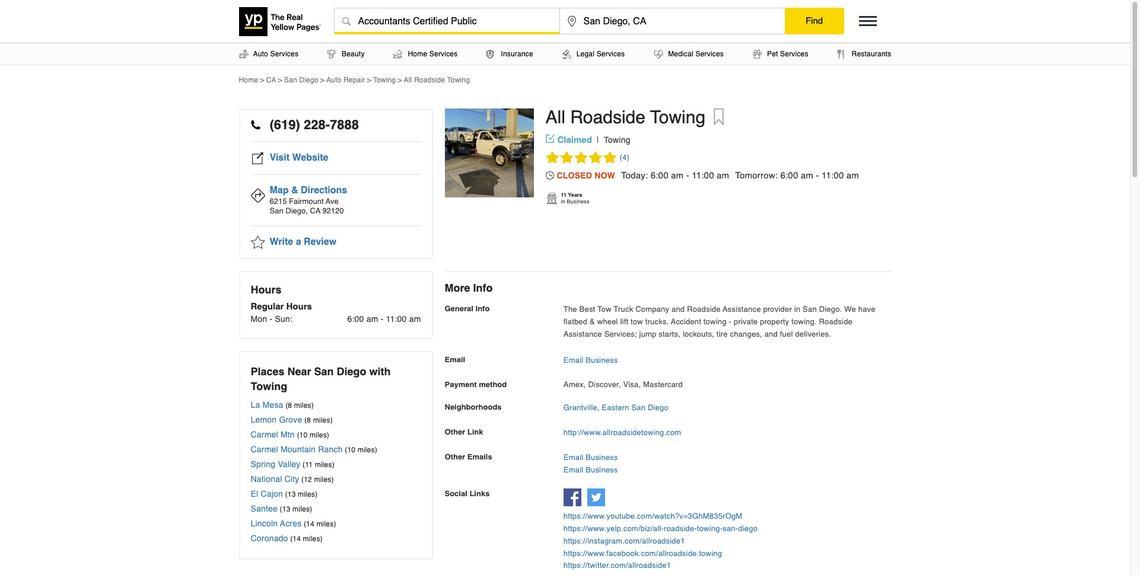 Task type: vqa. For each thing, say whether or not it's contained in the screenshot.
to inside the This is hands down one of the best Cajun restaurants I have eaten in. The Catfish Po boy is out of the world. So good that I totally forgot to take a picture of it, only remembered after it was all done
no



Task type: describe. For each thing, give the bounding box(es) containing it.
visa,
[[623, 380, 641, 389]]

Find a business text field
[[334, 8, 559, 34]]

write
[[270, 237, 293, 247]]

with
[[369, 365, 391, 378]]

mountain
[[281, 445, 316, 454]]

0 vertical spatial (13
[[285, 491, 296, 499]]

1 vertical spatial (10
[[345, 446, 355, 454]]

email for email business
[[563, 356, 583, 365]]

browse home services image
[[394, 50, 403, 58]]

(11
[[303, 461, 313, 469]]

link
[[467, 428, 483, 437]]

11 years in business
[[561, 192, 590, 205]]

closed now today: 6:00 am - 11:00 am tomorrow: 6:00 am - 11:00 am
[[557, 170, 859, 180]]

1 horizontal spatial assistance
[[723, 305, 761, 314]]

flatbed
[[563, 317, 587, 326]]

auto
[[326, 76, 341, 84]]

diego,
[[285, 206, 308, 215]]

la mesa (8 miles) lemon grove (8 miles) carmel mtn (10 miles) carmel mountain ranch (10 miles) spring valley (11 miles) national city (12 miles) el cajon (13 miles) santee (13 miles) lincoln acres (14 miles) coronado (14 miles)
[[251, 400, 377, 543]]

email for email
[[445, 356, 465, 364]]

browse legal services image
[[562, 50, 571, 58]]

6:00 am - 11:00 am
[[347, 314, 421, 324]]

(619)
[[270, 117, 300, 132]]

1 vertical spatial (14
[[290, 535, 301, 543]]

in inside the 11 years in business
[[561, 199, 565, 205]]

roadside down diego. at bottom right
[[819, 317, 853, 326]]

towing-
[[697, 524, 723, 533]]

spring valley link
[[251, 460, 301, 469]]

changes,
[[730, 330, 762, 339]]

the real yellow pages logo image
[[239, 7, 322, 36]]

mastercard
[[643, 380, 683, 389]]

https://www.youtube.com/watch?v=3ghm835rogm
[[563, 512, 742, 521]]

sun:
[[275, 314, 292, 324]]

services for pet services
[[780, 50, 808, 58]]

0 horizontal spatial 11:00
[[386, 314, 407, 324]]

info for general info
[[476, 304, 490, 313]]

map & directions 6215 fairmount ave san diego, ca 92120
[[270, 185, 347, 215]]

starts,
[[659, 330, 681, 339]]

general
[[445, 304, 473, 313]]

years
[[568, 192, 582, 198]]

business inside the 11 years in business
[[567, 199, 590, 205]]

directions
[[301, 185, 347, 196]]

coronado
[[251, 534, 288, 543]]

la mesa link
[[251, 400, 283, 410]]

website
[[292, 152, 328, 163]]

towing.
[[791, 317, 817, 326]]

email business
[[563, 356, 618, 365]]

fairmount
[[289, 197, 324, 206]]

roadside up claimed
[[570, 107, 645, 128]]

towing
[[703, 317, 726, 326]]

0 horizontal spatial and
[[672, 305, 685, 314]]

regular hours
[[251, 301, 312, 311]]

legal services
[[576, 50, 625, 58]]

auto services
[[253, 50, 298, 58]]

pet
[[767, 50, 778, 58]]

valley
[[278, 460, 301, 469]]

& inside the best tow truck company and roadside assistance provider in san diego. we have flatbed & wheel lift tow trucks. accident towing - private property towing. roadside assistance services; jump starts, lockouts, tire changes, and fuel deliveries.
[[590, 317, 595, 326]]

1 horizontal spatial 11:00
[[692, 170, 714, 180]]

all roadside towing inside breadcrumbs navigation
[[404, 76, 470, 84]]

0 horizontal spatial hours
[[251, 284, 282, 296]]

1 horizontal spatial all roadside towing
[[545, 107, 705, 128]]

1 carmel from the top
[[251, 430, 278, 440]]

2 email business link from the top
[[563, 453, 618, 462]]

property
[[760, 317, 789, 326]]

7888
[[330, 117, 359, 132]]

claimed
[[557, 135, 592, 145]]

2 horizontal spatial 6:00
[[780, 170, 798, 180]]

home
[[239, 76, 258, 84]]

228-
[[304, 117, 330, 132]]

Where? text field
[[560, 8, 785, 34]]

browse restaurants image
[[837, 50, 845, 58]]

https://twitter.com/allroadside1 link
[[563, 560, 891, 573]]

restaurants
[[852, 50, 891, 58]]

(619) 228-7888
[[270, 117, 359, 132]]

roadside-
[[664, 524, 697, 533]]

deliveries.
[[795, 330, 831, 339]]

ca link
[[266, 76, 276, 84]]

san inside places near san diego with towing
[[314, 365, 334, 378]]

la
[[251, 400, 260, 410]]

san inside the best tow truck company and roadside assistance provider in san diego. we have flatbed & wheel lift tow trucks. accident towing - private property towing. roadside assistance services; jump starts, lockouts, tire changes, and fuel deliveries.
[[803, 305, 817, 314]]

near
[[287, 365, 311, 378]]

tire
[[717, 330, 728, 339]]

acres
[[280, 519, 302, 529]]

ca inside map & directions 6215 fairmount ave san diego, ca 92120
[[310, 206, 320, 215]]

provider
[[763, 305, 792, 314]]

lemon
[[251, 415, 277, 425]]

services for medical services
[[696, 50, 724, 58]]

1 vertical spatial towing link
[[604, 135, 630, 145]]

tomorrow:
[[735, 170, 778, 180]]

mon - sun:
[[251, 314, 292, 324]]

http://www.allroadsidetowing.com link
[[563, 428, 681, 437]]

have
[[858, 305, 875, 314]]

grantville , eastern san diego
[[563, 404, 669, 412]]

92120
[[322, 206, 344, 215]]

jump
[[639, 330, 656, 339]]

links
[[470, 490, 490, 499]]

san-
[[723, 524, 738, 533]]

0 vertical spatial towing link
[[373, 76, 396, 84]]

company
[[635, 305, 669, 314]]

fuel
[[780, 330, 793, 339]]

browse medical services image
[[654, 50, 663, 58]]

roadside inside breadcrumbs navigation
[[414, 76, 445, 84]]

lockouts,
[[683, 330, 714, 339]]

coronado link
[[251, 534, 288, 543]]

city
[[284, 475, 299, 484]]

other emails
[[445, 453, 492, 461]]

a
[[296, 237, 301, 247]]

trucks.
[[645, 317, 669, 326]]



Task type: locate. For each thing, give the bounding box(es) containing it.
map
[[270, 185, 289, 196]]

all roadside towing up (4)
[[545, 107, 705, 128]]

diego left auto
[[299, 76, 318, 84]]

san inside breadcrumbs navigation
[[284, 76, 297, 84]]

0 horizontal spatial (10
[[297, 431, 308, 440]]

0 vertical spatial all
[[404, 76, 412, 84]]

2 horizontal spatial 11:00
[[822, 170, 844, 180]]

1 vertical spatial in
[[794, 305, 800, 314]]

roadside
[[414, 76, 445, 84], [570, 107, 645, 128], [687, 305, 721, 314], [819, 317, 853, 326]]

assistance
[[723, 305, 761, 314], [563, 330, 602, 339]]

home
[[408, 50, 427, 58]]

1 vertical spatial ca
[[310, 206, 320, 215]]

business down 'http://www.allroadsidetowing.com'
[[586, 453, 618, 462]]

services
[[270, 50, 298, 58], [429, 50, 458, 58], [597, 50, 625, 58], [696, 50, 724, 58], [780, 50, 808, 58]]

services for legal services
[[597, 50, 625, 58]]

https://www.youtube.com/watch?v=3ghm835rogm link
[[563, 511, 891, 523]]

visit website link
[[251, 142, 421, 175]]

0 horizontal spatial assistance
[[563, 330, 602, 339]]

neighborhoods
[[445, 403, 502, 412]]

1 vertical spatial (8
[[304, 416, 311, 425]]

lincoln acres link
[[251, 519, 302, 529]]

0 vertical spatial &
[[291, 185, 298, 196]]

carmel
[[251, 430, 278, 440], [251, 445, 278, 454]]

1 horizontal spatial diego
[[337, 365, 366, 378]]

3 email business link from the top
[[563, 465, 618, 474]]

services right the auto
[[270, 50, 298, 58]]

1 horizontal spatial 6:00
[[651, 170, 668, 180]]

diego inside breadcrumbs navigation
[[299, 76, 318, 84]]

diego left with
[[337, 365, 366, 378]]

san right ca link
[[284, 76, 297, 84]]

email for email business email business
[[563, 453, 583, 462]]

diego down mastercard
[[648, 404, 669, 412]]

in down 11
[[561, 199, 565, 205]]

https://www.facebook.com/allroadside.towing link
[[563, 548, 891, 560]]

0 horizontal spatial all
[[404, 76, 412, 84]]

0 vertical spatial (8
[[285, 402, 292, 410]]

other for other emails
[[445, 453, 465, 461]]

1 vertical spatial &
[[590, 317, 595, 326]]

1 vertical spatial carmel
[[251, 445, 278, 454]]

ca right home link
[[266, 76, 276, 84]]

more info
[[445, 282, 493, 294]]

0 horizontal spatial (14
[[290, 535, 301, 543]]

1 horizontal spatial all
[[545, 107, 565, 128]]

(8 right grove at the bottom of the page
[[304, 416, 311, 425]]

other left "link"
[[445, 428, 465, 437]]

0 vertical spatial diego
[[299, 76, 318, 84]]

browse insurance image
[[487, 50, 494, 58]]

san inside map & directions 6215 fairmount ave san diego, ca 92120
[[270, 206, 283, 215]]

carmel mountain ranch link
[[251, 445, 343, 454]]

1 horizontal spatial ca
[[310, 206, 320, 215]]

(619) 228-7888 link
[[251, 110, 421, 142]]

0 vertical spatial email business link
[[563, 356, 618, 365]]

& right map
[[291, 185, 298, 196]]

spring
[[251, 460, 275, 469]]

in up towing.
[[794, 305, 800, 314]]

emails
[[467, 453, 492, 461]]

1 horizontal spatial (8
[[304, 416, 311, 425]]

visit website
[[270, 152, 328, 163]]

https://www.facebook.com/allroadside.towing
[[563, 549, 722, 558]]

ranch
[[318, 445, 343, 454]]

home services
[[408, 50, 458, 58]]

diego
[[299, 76, 318, 84], [337, 365, 366, 378], [648, 404, 669, 412]]

0 horizontal spatial (8
[[285, 402, 292, 410]]

0 vertical spatial other
[[445, 428, 465, 437]]

discover,
[[588, 380, 621, 389]]

1 email business link from the top
[[563, 356, 618, 365]]

roadside up towing
[[687, 305, 721, 314]]

best
[[579, 305, 595, 314]]

& down best
[[590, 317, 595, 326]]

0 vertical spatial (10
[[297, 431, 308, 440]]

social
[[445, 490, 467, 499]]

0 horizontal spatial &
[[291, 185, 298, 196]]

email business link
[[563, 356, 618, 365], [563, 453, 618, 462], [563, 465, 618, 474]]

11:00
[[692, 170, 714, 180], [822, 170, 844, 180], [386, 314, 407, 324]]

1 vertical spatial hours
[[286, 301, 312, 311]]

https://instagram.com/allroadside1
[[563, 537, 685, 546]]

all up claimed
[[545, 107, 565, 128]]

0 horizontal spatial all roadside towing
[[404, 76, 470, 84]]

(13 down city
[[285, 491, 296, 499]]

browse pet services image
[[753, 50, 762, 58]]

in inside the best tow truck company and roadside assistance provider in san diego. we have flatbed & wheel lift tow trucks. accident towing - private property towing. roadside assistance services; jump starts, lockouts, tire changes, and fuel deliveries.
[[794, 305, 800, 314]]

1 vertical spatial assistance
[[563, 330, 602, 339]]

places
[[251, 365, 285, 378]]

2 other from the top
[[445, 453, 465, 461]]

towing inside places near san diego with towing
[[251, 380, 287, 393]]

services for auto services
[[270, 50, 298, 58]]

social links
[[445, 490, 490, 499]]

1 vertical spatial email business link
[[563, 453, 618, 462]]

assistance down "flatbed"
[[563, 330, 602, 339]]

(4)
[[620, 153, 629, 162]]

carmel mtn link
[[251, 430, 295, 440]]

2 horizontal spatial diego
[[648, 404, 669, 412]]

now
[[595, 171, 615, 180]]

services right the "medical"
[[696, 50, 724, 58]]

tow
[[631, 317, 643, 326]]

2 services from the left
[[429, 50, 458, 58]]

all roadside towing down home services
[[404, 76, 470, 84]]

tow
[[597, 305, 611, 314]]

lift
[[620, 317, 628, 326]]

email business link down http://www.allroadsidetowing.com link
[[563, 465, 618, 474]]

write a review
[[270, 237, 336, 247]]

payment method
[[445, 380, 507, 389]]

payment
[[445, 380, 477, 389]]

medical services
[[668, 50, 724, 58]]

carmel down lemon
[[251, 430, 278, 440]]

1 horizontal spatial and
[[765, 330, 778, 339]]

0 vertical spatial (14
[[304, 520, 314, 529]]

6215
[[270, 197, 287, 206]]

2 vertical spatial email business link
[[563, 465, 618, 474]]

browse beauty image
[[327, 50, 336, 58]]

san down 6215
[[270, 206, 283, 215]]

(14 right the acres
[[304, 520, 314, 529]]

1 horizontal spatial &
[[590, 317, 595, 326]]

https://www.youtube.com/watch?v=3ghm835rogm https://www.yelp.com/biz/all-roadside-towing-san-diego https://instagram.com/allroadside1 https://www.facebook.com/allroadside.towing https://twitter.com/allroadside1
[[563, 512, 758, 570]]

carmel up spring
[[251, 445, 278, 454]]

ca inside breadcrumbs navigation
[[266, 76, 276, 84]]

https://www.yelp.com/biz/all-roadside-towing-san-diego link
[[563, 523, 891, 536]]

0 vertical spatial in
[[561, 199, 565, 205]]

towing link
[[373, 76, 396, 84], [604, 135, 630, 145]]

(10 right ranch
[[345, 446, 355, 454]]

ca down fairmount
[[310, 206, 320, 215]]

(14 down the acres
[[290, 535, 301, 543]]

(10 right mtn
[[297, 431, 308, 440]]

0 horizontal spatial ca
[[266, 76, 276, 84]]

4 services from the left
[[696, 50, 724, 58]]

1 horizontal spatial towing link
[[604, 135, 630, 145]]

san up towing.
[[803, 305, 817, 314]]

0 horizontal spatial towing link
[[373, 76, 396, 84]]

grantville
[[563, 404, 597, 412]]

0 vertical spatial all roadside towing
[[404, 76, 470, 84]]

services right the pet
[[780, 50, 808, 58]]

0 vertical spatial assistance
[[723, 305, 761, 314]]

1 vertical spatial diego
[[337, 365, 366, 378]]

diego inside places near san diego with towing
[[337, 365, 366, 378]]

1 vertical spatial all
[[545, 107, 565, 128]]

info right general
[[476, 304, 490, 313]]

1 vertical spatial and
[[765, 330, 778, 339]]

1 other from the top
[[445, 428, 465, 437]]

(13 up the acres
[[280, 505, 290, 514]]

san right eastern
[[631, 404, 646, 412]]

beauty
[[342, 50, 365, 58]]

email business email business
[[563, 453, 618, 474]]

email
[[445, 356, 465, 364], [563, 356, 583, 365], [563, 453, 583, 462], [563, 465, 583, 474]]

we
[[844, 305, 856, 314]]

accident
[[671, 317, 701, 326]]

ave
[[326, 197, 339, 206]]

0 horizontal spatial diego
[[299, 76, 318, 84]]

breadcrumbs navigation
[[239, 75, 891, 85]]

0 vertical spatial and
[[672, 305, 685, 314]]

eastern san diego link
[[602, 404, 669, 412]]

home link
[[239, 76, 258, 84]]

hours up "regular"
[[251, 284, 282, 296]]

today:
[[621, 170, 648, 180]]

0 vertical spatial carmel
[[251, 430, 278, 440]]

business down years
[[567, 199, 590, 205]]

1 horizontal spatial (10
[[345, 446, 355, 454]]

write a review link
[[251, 227, 421, 258]]

(12
[[301, 476, 312, 484]]

6:00
[[651, 170, 668, 180], [780, 170, 798, 180], [347, 314, 364, 324]]

2 vertical spatial diego
[[648, 404, 669, 412]]

and down the property
[[765, 330, 778, 339]]

1 horizontal spatial in
[[794, 305, 800, 314]]

1 vertical spatial other
[[445, 453, 465, 461]]

yp image
[[545, 192, 558, 205]]

santee link
[[251, 504, 278, 514]]

the best tow truck company and roadside assistance provider in san diego. we have flatbed & wheel lift tow trucks. accident towing - private property towing. roadside assistance services; jump starts, lockouts, tire changes, and fuel deliveries.
[[563, 305, 875, 339]]

1 horizontal spatial (14
[[304, 520, 314, 529]]

0 horizontal spatial 6:00
[[347, 314, 364, 324]]

(8 up grove at the bottom of the page
[[285, 402, 292, 410]]

lemon grove link
[[251, 415, 302, 425]]

services for home services
[[429, 50, 458, 58]]

and
[[672, 305, 685, 314], [765, 330, 778, 339]]

all inside breadcrumbs navigation
[[404, 76, 412, 84]]

and up accident
[[672, 305, 685, 314]]

other left emails
[[445, 453, 465, 461]]

info
[[473, 282, 493, 294], [476, 304, 490, 313]]

hours up sun:
[[286, 301, 312, 311]]

- inside the best tow truck company and roadside assistance provider in san diego. we have flatbed & wheel lift tow trucks. accident towing - private property towing. roadside assistance services; jump starts, lockouts, tire changes, and fuel deliveries.
[[729, 317, 731, 326]]

0 vertical spatial ca
[[266, 76, 276, 84]]

towing link down browse home services image
[[373, 76, 396, 84]]

san right near on the left bottom of the page
[[314, 365, 334, 378]]

find button
[[785, 8, 844, 34]]

0 horizontal spatial in
[[561, 199, 565, 205]]

lincoln
[[251, 519, 278, 529]]

(14
[[304, 520, 314, 529], [290, 535, 301, 543]]

2 carmel from the top
[[251, 445, 278, 454]]

business up discover,
[[586, 356, 618, 365]]

other for other link
[[445, 428, 465, 437]]

3 services from the left
[[597, 50, 625, 58]]

towing link up (4)
[[604, 135, 630, 145]]

& inside map & directions 6215 fairmount ave san diego, ca 92120
[[291, 185, 298, 196]]

0 vertical spatial hours
[[251, 284, 282, 296]]

visit
[[270, 152, 290, 163]]

email business link down 'http://www.allroadsidetowing.com'
[[563, 453, 618, 462]]

all down home
[[404, 76, 412, 84]]

1 vertical spatial (13
[[280, 505, 290, 514]]

1 services from the left
[[270, 50, 298, 58]]

1 horizontal spatial hours
[[286, 301, 312, 311]]

5 services from the left
[[780, 50, 808, 58]]

national
[[251, 475, 282, 484]]

services right legal
[[597, 50, 625, 58]]

business down http://www.allroadsidetowing.com link
[[586, 465, 618, 474]]

http://www.allroadsidetowing.com
[[563, 428, 681, 437]]

find
[[806, 15, 823, 26]]

auto repair
[[326, 76, 365, 84]]

roadside down home services
[[414, 76, 445, 84]]

assistance up private
[[723, 305, 761, 314]]

diego
[[738, 524, 758, 533]]

places near san diego with towing
[[251, 365, 391, 393]]

grantville link
[[563, 404, 597, 412]]

info for more info
[[473, 282, 493, 294]]

https://www.yelp.com/biz/all-
[[563, 524, 664, 533]]

1 vertical spatial info
[[476, 304, 490, 313]]

1 vertical spatial all roadside towing
[[545, 107, 705, 128]]

email business link up discover,
[[563, 356, 618, 365]]

browse auto services image
[[239, 50, 248, 58]]

services right home
[[429, 50, 458, 58]]

11
[[561, 192, 567, 198]]

info right more on the left of the page
[[473, 282, 493, 294]]

0 vertical spatial info
[[473, 282, 493, 294]]

services;
[[604, 330, 637, 339]]

san
[[284, 76, 297, 84], [270, 206, 283, 215], [803, 305, 817, 314], [314, 365, 334, 378], [631, 404, 646, 412]]



